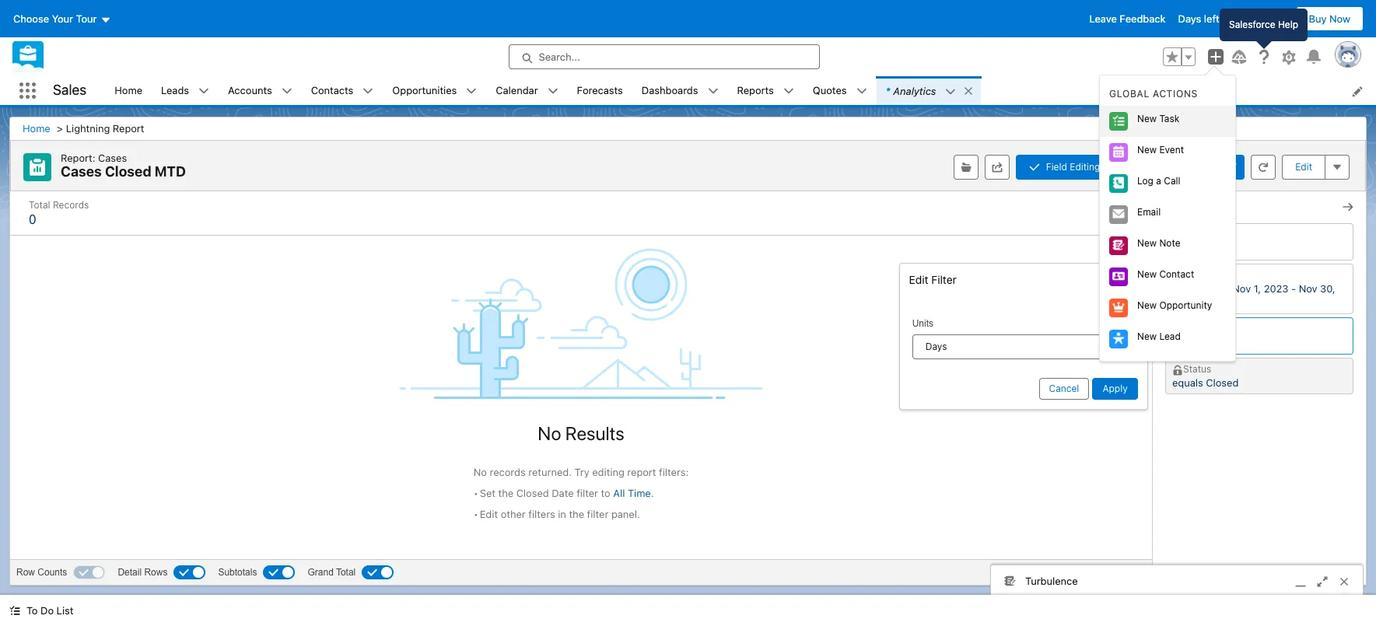 Task type: describe. For each thing, give the bounding box(es) containing it.
buy
[[1309, 12, 1327, 25]]

log a call
[[1138, 175, 1181, 187]]

contacts link
[[302, 76, 363, 105]]

analytics
[[894, 84, 936, 97]]

your
[[52, 12, 73, 25]]

choose your tour button
[[12, 6, 112, 31]]

new opportunity
[[1138, 300, 1212, 312]]

new task link
[[1100, 106, 1236, 137]]

accounts link
[[219, 76, 281, 105]]

new lead
[[1138, 331, 1181, 343]]

choose your tour
[[13, 12, 97, 25]]

leads
[[161, 84, 189, 96]]

a
[[1156, 175, 1162, 187]]

menu containing global actions
[[1100, 82, 1236, 355]]

global actions
[[1110, 88, 1198, 100]]

email
[[1138, 206, 1161, 218]]

new for new event
[[1138, 144, 1157, 156]]

new contact
[[1138, 269, 1195, 280]]

turbulence
[[1025, 575, 1078, 587]]

leave
[[1090, 12, 1117, 25]]

accounts list item
[[219, 76, 302, 105]]

log
[[1138, 175, 1154, 187]]

email link
[[1100, 199, 1236, 231]]

opportunities link
[[383, 76, 466, 105]]

text default image for accounts
[[281, 86, 292, 97]]

leads link
[[152, 76, 198, 105]]

*
[[886, 84, 890, 97]]

opportunity
[[1160, 300, 1212, 312]]

calendar list item
[[487, 76, 568, 105]]

quotes list item
[[804, 76, 877, 105]]

list
[[57, 605, 73, 617]]

text default image for contacts
[[363, 86, 374, 97]]

* analytics
[[886, 84, 936, 97]]

list containing home
[[105, 76, 1376, 105]]

home
[[115, 84, 142, 96]]

forecasts link
[[568, 76, 632, 105]]

sales
[[53, 82, 87, 98]]

list item containing *
[[877, 76, 982, 105]]

event
[[1160, 144, 1184, 156]]

leave feedback link
[[1090, 12, 1166, 25]]

new lead link
[[1100, 324, 1236, 355]]

new for new opportunity
[[1138, 300, 1157, 312]]

text default image for opportunities
[[466, 86, 477, 97]]

buy now button
[[1296, 6, 1364, 31]]

new for new lead
[[1138, 331, 1157, 343]]



Task type: locate. For each thing, give the bounding box(es) containing it.
in
[[1223, 12, 1231, 25]]

3 new from the top
[[1138, 238, 1157, 249]]

log a call link
[[1100, 168, 1236, 199]]

text default image left calendar link
[[466, 86, 477, 97]]

group
[[1163, 47, 1196, 66]]

text default image for calendar
[[547, 86, 558, 97]]

2 new from the top
[[1138, 144, 1157, 156]]

new up the 'new lead'
[[1138, 300, 1157, 312]]

do
[[41, 605, 54, 617]]

5 text default image from the left
[[856, 86, 867, 97]]

days
[[1178, 12, 1202, 25]]

actions
[[1153, 88, 1198, 100]]

new for new contact
[[1138, 269, 1157, 280]]

note
[[1160, 238, 1181, 249]]

now
[[1330, 12, 1351, 25]]

24
[[1267, 12, 1280, 25]]

text default image for dashboards
[[708, 86, 719, 97]]

new event
[[1138, 144, 1184, 156]]

days left in trial
[[1178, 12, 1252, 25]]

reports list item
[[728, 76, 804, 105]]

text default image inside 'opportunities' list item
[[466, 86, 477, 97]]

6 new from the top
[[1138, 331, 1157, 343]]

text default image inside dashboards list item
[[708, 86, 719, 97]]

tour
[[76, 12, 97, 25]]

new task
[[1138, 113, 1180, 125]]

reports
[[737, 84, 774, 96]]

contacts list item
[[302, 76, 383, 105]]

new event link
[[1100, 137, 1236, 168]]

text default image
[[964, 85, 974, 96], [281, 86, 292, 97], [363, 86, 374, 97], [783, 86, 794, 97], [946, 86, 957, 97], [9, 606, 20, 616]]

new for new task
[[1138, 113, 1157, 125]]

new left lead
[[1138, 331, 1157, 343]]

search... button
[[508, 44, 820, 69]]

calendar link
[[487, 76, 547, 105]]

new left note
[[1138, 238, 1157, 249]]

contact
[[1160, 269, 1195, 280]]

4 new from the top
[[1138, 269, 1157, 280]]

quotes
[[813, 84, 847, 96]]

5 new from the top
[[1138, 300, 1157, 312]]

new
[[1138, 113, 1157, 125], [1138, 144, 1157, 156], [1138, 238, 1157, 249], [1138, 269, 1157, 280], [1138, 300, 1157, 312], [1138, 331, 1157, 343]]

text default image for quotes
[[856, 86, 867, 97]]

to
[[26, 605, 38, 617]]

forecasts
[[577, 84, 623, 96]]

leads list item
[[152, 76, 219, 105]]

new left "event"
[[1138, 144, 1157, 156]]

text default image for leads
[[198, 86, 209, 97]]

1 text default image from the left
[[198, 86, 209, 97]]

trial
[[1234, 12, 1252, 25]]

new note
[[1138, 238, 1181, 249]]

text default image inside leads list item
[[198, 86, 209, 97]]

contacts
[[311, 84, 354, 96]]

new left contact on the right of page
[[1138, 269, 1157, 280]]

to do list
[[26, 605, 73, 617]]

text default image inside the quotes list item
[[856, 86, 867, 97]]

calendar
[[496, 84, 538, 96]]

text default image down search...
[[547, 86, 558, 97]]

choose
[[13, 12, 49, 25]]

list item
[[877, 76, 982, 105]]

new opportunity link
[[1100, 293, 1236, 324]]

task
[[1160, 113, 1180, 125]]

dashboards list item
[[632, 76, 728, 105]]

text default image right 'leads'
[[198, 86, 209, 97]]

opportunities
[[392, 84, 457, 96]]

opportunities list item
[[383, 76, 487, 105]]

lead
[[1160, 331, 1181, 343]]

1 new from the top
[[1138, 113, 1157, 125]]

new left task
[[1138, 113, 1157, 125]]

text default image inside reports list item
[[783, 86, 794, 97]]

text default image inside calendar list item
[[547, 86, 558, 97]]

leave feedback
[[1090, 12, 1166, 25]]

new for new note
[[1138, 238, 1157, 249]]

search...
[[539, 51, 580, 63]]

list
[[105, 76, 1376, 105]]

text default image
[[198, 86, 209, 97], [466, 86, 477, 97], [547, 86, 558, 97], [708, 86, 719, 97], [856, 86, 867, 97]]

reports link
[[728, 76, 783, 105]]

feedback
[[1120, 12, 1166, 25]]

new contact link
[[1100, 262, 1236, 293]]

text default image for reports
[[783, 86, 794, 97]]

text default image inside contacts list item
[[363, 86, 374, 97]]

new inside "link"
[[1138, 331, 1157, 343]]

new note link
[[1100, 231, 1236, 262]]

quotes link
[[804, 76, 856, 105]]

accounts
[[228, 84, 272, 96]]

call
[[1164, 175, 1181, 187]]

3 text default image from the left
[[547, 86, 558, 97]]

text default image inside to do list button
[[9, 606, 20, 616]]

text default image for *
[[946, 86, 957, 97]]

menu
[[1100, 82, 1236, 355]]

to do list button
[[0, 595, 83, 626]]

text default image left *
[[856, 86, 867, 97]]

text default image left reports link
[[708, 86, 719, 97]]

text default image inside accounts list item
[[281, 86, 292, 97]]

global
[[1110, 88, 1150, 100]]

dashboards link
[[632, 76, 708, 105]]

dashboards
[[642, 84, 698, 96]]

home link
[[105, 76, 152, 105]]

left
[[1204, 12, 1220, 25]]

4 text default image from the left
[[708, 86, 719, 97]]

buy now
[[1309, 12, 1351, 25]]

2 text default image from the left
[[466, 86, 477, 97]]



Task type: vqa. For each thing, say whether or not it's contained in the screenshot.
Home link
yes



